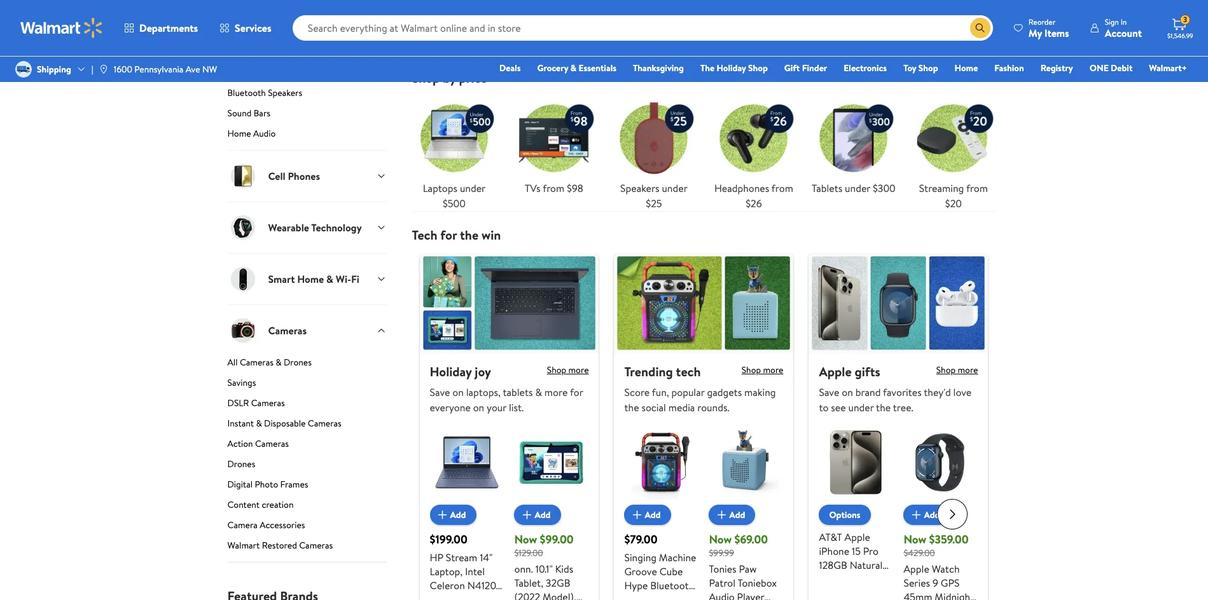 Task type: describe. For each thing, give the bounding box(es) containing it.
more for holiday joy
[[568, 364, 589, 377]]

add button for $359.00
[[904, 505, 950, 525]]

gifts
[[855, 363, 880, 380]]

onn.
[[514, 562, 533, 576]]

|
[[91, 63, 93, 76]]

under for $500
[[460, 181, 486, 195]]

toniebox
[[738, 576, 777, 590]]

ave
[[186, 63, 200, 76]]

tablets under $300 link
[[811, 96, 896, 196]]

tree.
[[893, 401, 913, 415]]

intel
[[465, 565, 485, 579]]

add button for hp
[[430, 505, 476, 525]]

home link
[[949, 61, 984, 75]]

content creation link
[[227, 499, 386, 517]]

1600
[[114, 63, 132, 76]]

smart home & wi-fi button
[[227, 253, 386, 305]]

on for holiday
[[452, 386, 464, 400]]

machine
[[659, 551, 696, 565]]

all cameras & drones
[[227, 356, 312, 369]]

now $99.00 $129.00 onn. 10.1" kids tablet, 32gb (2022 model
[[514, 532, 584, 601]]

shop more for apple gifts
[[936, 364, 978, 377]]

add to cart image for $99.00
[[519, 508, 535, 523]]

add for hp
[[450, 509, 466, 522]]

instant & disposable cameras
[[227, 418, 341, 430]]

singing machine groove cube hype bluetooth, stand alone karaoke machine, led lights, sml712bk, black image
[[624, 426, 699, 500]]

& right the instant on the bottom of page
[[256, 418, 262, 430]]

$429.00
[[904, 547, 935, 560]]

audio inside now $69.00 $99.99 tonies paw patrol toniebox audio play
[[709, 590, 735, 601]]

save on laptops, tablets & more for everyone on your list.
[[430, 386, 583, 415]]

the holiday shop link
[[695, 61, 773, 75]]

drones link
[[227, 458, 386, 476]]

walmart restored cameras link
[[227, 540, 386, 563]]

tablets
[[812, 181, 842, 195]]

natural
[[850, 559, 883, 573]]

cell phones
[[268, 169, 320, 183]]

making
[[744, 386, 776, 400]]

one debit link
[[1084, 61, 1138, 75]]

digital
[[227, 479, 253, 491]]

toy shop link
[[898, 61, 944, 75]]

list for shop by price
[[404, 86, 1004, 211]]

now $69.00 group
[[709, 426, 783, 601]]

0 horizontal spatial the
[[460, 226, 478, 243]]

content
[[227, 499, 260, 512]]

brand
[[855, 386, 881, 400]]

add for $99.00
[[535, 509, 551, 522]]

bluetooth
[[227, 87, 266, 99]]

from for tvs
[[543, 181, 564, 195]]

add for $359.00
[[924, 509, 940, 522]]

options link
[[819, 505, 871, 525]]

n4120,
[[467, 579, 498, 593]]

list for tech for the win
[[412, 253, 996, 601]]

add to cart image
[[909, 508, 924, 523]]

accessories
[[260, 519, 305, 532]]

$79.00
[[624, 532, 657, 548]]

airpods
[[227, 66, 257, 79]]

content creation
[[227, 499, 294, 512]]

toy shop
[[903, 62, 938, 74]]

cameras down camera accessories link
[[299, 540, 333, 552]]

$199.00
[[430, 532, 467, 548]]

$25
[[646, 196, 662, 210]]

sound
[[227, 107, 252, 120]]

gift finder
[[784, 62, 827, 74]]

gift finder link
[[779, 61, 833, 75]]

shop by price
[[412, 69, 487, 86]]

walmart+
[[1149, 62, 1187, 74]]

holiday joy list item
[[412, 253, 607, 601]]

$99.99
[[709, 547, 734, 560]]

all headphones & speakers link
[[227, 26, 386, 44]]

headphones inside all headphones & speakers link
[[240, 26, 288, 38]]

speakers under $25
[[620, 181, 688, 210]]

by for type
[[278, 46, 287, 59]]

now $359.00 group
[[904, 426, 978, 601]]

action cameras
[[227, 438, 289, 451]]

Walmart Site-Wide search field
[[292, 15, 993, 41]]

departments button
[[113, 13, 209, 43]]

32gb
[[546, 576, 570, 590]]

airpods link
[[227, 66, 386, 84]]

tablets
[[503, 386, 533, 400]]

digital photo frames
[[227, 479, 308, 491]]

 image for shipping
[[15, 61, 32, 78]]

Search search field
[[292, 15, 993, 41]]

add to cart image for hp
[[435, 508, 450, 523]]

& up savings link
[[276, 356, 282, 369]]

under inside save on brand favorites they'd love to see under the tree.
[[848, 401, 874, 415]]

all headphones & speakers
[[227, 26, 332, 38]]

savings link
[[227, 377, 386, 395]]

add to cart image for $69.00
[[714, 508, 729, 523]]

joy
[[475, 363, 491, 380]]

cameras down instant & disposable cameras
[[255, 438, 289, 451]]

home for home
[[955, 62, 978, 74]]

bluetooth,
[[650, 579, 697, 593]]

apple gifts list item
[[801, 253, 996, 601]]

0 vertical spatial audio
[[253, 127, 276, 140]]

shop more for trending tech
[[742, 364, 783, 377]]

tvs from $98
[[525, 181, 583, 195]]

pro
[[863, 545, 879, 559]]

laptops
[[423, 181, 457, 195]]

next slide of list image
[[937, 500, 968, 530]]

instant
[[227, 418, 254, 430]]

save for apple gifts
[[819, 386, 839, 400]]

wearable technology button
[[227, 202, 386, 253]]

love
[[953, 386, 972, 400]]

the inside score fun, popular gadgets making the social media rounds.
[[624, 401, 639, 415]]

wi-
[[336, 272, 351, 286]]

price
[[459, 69, 487, 86]]

now for holiday joy
[[514, 532, 537, 548]]

celeron
[[430, 579, 465, 593]]

shop more link for apple gifts
[[936, 364, 978, 380]]

electronics
[[844, 62, 887, 74]]

patrol
[[709, 576, 735, 590]]

the
[[700, 62, 715, 74]]

reorder my items
[[1029, 16, 1069, 40]]

stream
[[446, 551, 477, 565]]

restored
[[262, 540, 297, 552]]

the inside save on brand favorites they'd love to see under the tree.
[[876, 401, 891, 415]]

gps
[[941, 576, 960, 590]]

bars
[[254, 107, 270, 120]]

one
[[1090, 62, 1109, 74]]

favorites
[[883, 386, 922, 400]]

 image for 1600 pennsylvania ave nw
[[98, 64, 109, 74]]

add button for $99.00
[[514, 505, 561, 525]]



Task type: vqa. For each thing, say whether or not it's contained in the screenshot.
cube on the bottom right of page
yes



Task type: locate. For each thing, give the bounding box(es) containing it.
4gb
[[430, 593, 450, 601]]

0 horizontal spatial home
[[227, 127, 251, 140]]

shop more link inside trending tech list item
[[742, 364, 783, 380]]

services
[[235, 21, 271, 35]]

save up to
[[819, 386, 839, 400]]

0 horizontal spatial audio
[[253, 127, 276, 140]]

action
[[227, 438, 253, 451]]

shipping
[[37, 63, 71, 76]]

now inside now $69.00 $99.99 tonies paw patrol toniebox audio play
[[709, 532, 732, 548]]

1 add to cart image from the left
[[435, 508, 450, 523]]

drones up savings link
[[284, 356, 312, 369]]

disposable
[[264, 418, 306, 430]]

0 vertical spatial by
[[278, 46, 287, 59]]

from for streaming
[[966, 181, 988, 195]]

headphones from $26 link
[[712, 96, 796, 211]]

for right tablets at the bottom of page
[[570, 386, 583, 400]]

1 horizontal spatial save
[[819, 386, 839, 400]]

the left "win"
[[460, 226, 478, 243]]

hp stream 14" laptop, intel celeron n4120, 4gb ram, 64gb emmc, blue, windows 11 (s mode) with office 365 1-yr, 14-cf2111wm image
[[430, 426, 504, 500]]

more inside trending tech list item
[[763, 364, 783, 377]]

media
[[668, 401, 695, 415]]

1 horizontal spatial holiday
[[717, 62, 746, 74]]

2 vertical spatial apple
[[904, 562, 929, 576]]

under left $300
[[845, 181, 870, 195]]

on up see
[[842, 386, 853, 400]]

shop inside trending tech list item
[[742, 364, 761, 377]]

the
[[460, 226, 478, 243], [624, 401, 639, 415], [876, 401, 891, 415]]

10.1"
[[535, 562, 553, 576]]

shop more link inside holiday joy list item
[[547, 364, 589, 380]]

home for home audio
[[227, 127, 251, 140]]

smart home & wi-fi
[[268, 272, 359, 286]]

add inside $199.00 group
[[450, 509, 466, 522]]

add to cart image inside $199.00 group
[[435, 508, 450, 523]]

from left tablets
[[772, 181, 793, 195]]

shop more for holiday joy
[[547, 364, 589, 377]]

1 horizontal spatial shop more link
[[742, 364, 783, 380]]

add up $99.00 on the left bottom
[[535, 509, 551, 522]]

apple left gifts
[[819, 363, 852, 380]]

$500
[[443, 196, 466, 210]]

all up headphones by type
[[227, 26, 238, 38]]

5 add button from the left
[[904, 505, 950, 525]]

9
[[933, 576, 938, 590]]

apple watch series 9 gps 45mm midnight aluminum case with midnight sport band - m/l image
[[904, 426, 978, 500]]

list
[[404, 86, 1004, 211], [412, 253, 996, 601]]

add to cart image for singing
[[629, 508, 645, 523]]

0 vertical spatial all
[[227, 26, 238, 38]]

2 horizontal spatial home
[[955, 62, 978, 74]]

list containing holiday joy
[[412, 253, 996, 601]]

$1,546.99
[[1167, 31, 1193, 40]]

add button up $99.00 on the left bottom
[[514, 505, 561, 525]]

add for $69.00
[[729, 509, 745, 522]]

from for headphones
[[772, 181, 793, 195]]

more inside save on laptops, tablets & more for everyone on your list.
[[544, 386, 568, 400]]

more inside apple gifts list item
[[958, 364, 978, 377]]

0 vertical spatial headphones
[[240, 26, 288, 38]]

shop up 'they'd'
[[936, 364, 956, 377]]

4 add from the left
[[729, 509, 745, 522]]

speakers down the airpods link
[[268, 87, 302, 99]]

1 vertical spatial speakers
[[268, 87, 302, 99]]

home down sound
[[227, 127, 251, 140]]

add button up "$79.00"
[[624, 505, 671, 525]]

shop more link for holiday joy
[[547, 364, 589, 380]]

1 from from the left
[[543, 181, 564, 195]]

series
[[904, 576, 930, 590]]

laptops under $500
[[423, 181, 486, 210]]

list containing laptops under $500
[[404, 86, 1004, 211]]

under inside speakers under $25
[[662, 181, 688, 195]]

1 horizontal spatial now
[[709, 532, 732, 548]]

add to cart image up $99.99
[[714, 508, 729, 523]]

deals link
[[494, 61, 526, 75]]

now inside now $99.00 $129.00 onn. 10.1" kids tablet, 32gb (2022 model
[[514, 532, 537, 548]]

singing
[[624, 551, 657, 565]]

add to cart image up $129.00
[[519, 508, 535, 523]]

save for holiday joy
[[430, 386, 450, 400]]

at&t apple iphone 15 pro 128gb natural titanium image
[[819, 426, 893, 500]]

& inside dropdown button
[[326, 272, 333, 286]]

on up "everyone"
[[452, 386, 464, 400]]

by for price
[[443, 69, 456, 86]]

drones
[[284, 356, 312, 369], [227, 458, 255, 471]]

reorder
[[1029, 16, 1056, 27]]

add button up $359.00
[[904, 505, 950, 525]]

0 horizontal spatial shop more
[[547, 364, 589, 377]]

iphone
[[819, 545, 849, 559]]

from inside headphones from $26
[[772, 181, 793, 195]]

2 shop more from the left
[[742, 364, 783, 377]]

add to cart image inside now $69.00 'group'
[[714, 508, 729, 523]]

photo
[[255, 479, 278, 491]]

win
[[481, 226, 501, 243]]

cameras up savings
[[240, 356, 273, 369]]

1 vertical spatial headphones
[[227, 46, 275, 59]]

now up onn.
[[514, 532, 537, 548]]

shop more link inside apple gifts list item
[[936, 364, 978, 380]]

walmart+ link
[[1143, 61, 1193, 75]]

add button for singing
[[624, 505, 671, 525]]

now $359.00 $429.00 apple watch series 9 gps 45mm midnig
[[904, 532, 974, 601]]

cameras down dslr cameras link
[[308, 418, 341, 430]]

audio down tonies
[[709, 590, 735, 601]]

speakers under $25 link
[[612, 96, 696, 211]]

2 horizontal spatial from
[[966, 181, 988, 195]]

account
[[1105, 26, 1142, 40]]

1 horizontal spatial by
[[443, 69, 456, 86]]

nw
[[202, 63, 217, 76]]

add button inside $79.00 'group'
[[624, 505, 671, 525]]

3 from from the left
[[966, 181, 988, 195]]

apple down $429.00
[[904, 562, 929, 576]]

0 vertical spatial apple
[[819, 363, 852, 380]]

3 add to cart image from the left
[[629, 508, 645, 523]]

shop more inside holiday joy list item
[[547, 364, 589, 377]]

titanium
[[819, 573, 857, 587]]

1 horizontal spatial audio
[[709, 590, 735, 601]]

0 horizontal spatial now
[[514, 532, 537, 548]]

add to cart image inside $79.00 'group'
[[629, 508, 645, 523]]

1 add from the left
[[450, 509, 466, 522]]

list.
[[509, 401, 524, 415]]

0 horizontal spatial on
[[452, 386, 464, 400]]

add button up the $199.00
[[430, 505, 476, 525]]

headphones up headphones by type
[[240, 26, 288, 38]]

1 horizontal spatial  image
[[98, 64, 109, 74]]

tonies paw patrol toniebox audio player starter set with chase, for kids 3+, light blue image
[[709, 426, 783, 500]]

1 vertical spatial drones
[[227, 458, 255, 471]]

streaming from $20
[[919, 181, 988, 210]]

deals
[[499, 62, 521, 74]]

2 horizontal spatial the
[[876, 401, 891, 415]]

home audio
[[227, 127, 276, 140]]

under inside tablets under $300 link
[[845, 181, 870, 195]]

from right "streaming"
[[966, 181, 988, 195]]

2 from from the left
[[772, 181, 793, 195]]

phones
[[288, 169, 320, 183]]

add
[[450, 509, 466, 522], [535, 509, 551, 522], [645, 509, 661, 522], [729, 509, 745, 522], [924, 509, 940, 522]]

3 now from the left
[[904, 532, 926, 548]]

0 horizontal spatial from
[[543, 181, 564, 195]]

add to cart image
[[435, 508, 450, 523], [519, 508, 535, 523], [629, 508, 645, 523], [714, 508, 729, 523]]

trending tech. score fun, popular gadgets making the social media rounds. image
[[614, 253, 794, 354]]

more for apple gifts
[[958, 364, 978, 377]]

fashion link
[[989, 61, 1030, 75]]

type
[[288, 46, 306, 59]]

under down brand
[[848, 401, 874, 415]]

thanksgiving
[[633, 62, 684, 74]]

shop up making
[[742, 364, 761, 377]]

& right tablets at the bottom of page
[[535, 386, 542, 400]]

under for $25
[[662, 181, 688, 195]]

grocery & essentials
[[537, 62, 616, 74]]

2 horizontal spatial shop more
[[936, 364, 978, 377]]

cube
[[659, 565, 683, 579]]

2 horizontal spatial on
[[842, 386, 853, 400]]

speakers up headphones by type link
[[298, 26, 332, 38]]

for inside save on laptops, tablets & more for everyone on your list.
[[570, 386, 583, 400]]

all for all headphones & speakers
[[227, 26, 238, 38]]

5 add from the left
[[924, 509, 940, 522]]

add up "$79.00"
[[645, 509, 661, 522]]

& left wi- at top left
[[326, 272, 333, 286]]

streaming
[[919, 181, 964, 195]]

3
[[1183, 14, 1187, 25]]

save inside save on brand favorites they'd love to see under the tree.
[[819, 386, 839, 400]]

2 now from the left
[[709, 532, 732, 548]]

1 horizontal spatial drones
[[284, 356, 312, 369]]

add to cart image up "$79.00"
[[629, 508, 645, 523]]

$199.00 group
[[430, 426, 504, 601]]

3 add from the left
[[645, 509, 661, 522]]

by left type
[[278, 46, 287, 59]]

cameras up instant & disposable cameras
[[251, 397, 285, 410]]

apple inside now $359.00 $429.00 apple watch series 9 gps 45mm midnig
[[904, 562, 929, 576]]

1 shop more link from the left
[[547, 364, 589, 380]]

headphones from $26
[[714, 181, 793, 210]]

trending tech list item
[[607, 253, 801, 601]]

holiday
[[717, 62, 746, 74], [430, 363, 472, 380]]

 image right |
[[98, 64, 109, 74]]

0 horizontal spatial by
[[278, 46, 287, 59]]

love apple? think walmart. apple gifts at walmart. save on brand favorites they'd love to see under the tree. image
[[809, 253, 988, 354]]

laptop,
[[430, 565, 463, 579]]

under
[[460, 181, 486, 195], [662, 181, 688, 195], [845, 181, 870, 195], [848, 401, 874, 415]]

sign in account
[[1105, 16, 1142, 40]]

$199.00 hp stream 14" laptop, intel celeron n4120, 4gb r
[[430, 532, 502, 601]]

now for trending tech
[[709, 532, 732, 548]]

0 vertical spatial drones
[[284, 356, 312, 369]]

3 shop more from the left
[[936, 364, 978, 377]]

shop more link for trending tech
[[742, 364, 783, 380]]

departments
[[139, 21, 198, 35]]

from inside streaming from $20
[[966, 181, 988, 195]]

add button up $69.00 at the right bottom of page
[[709, 505, 755, 525]]

add button for $69.00
[[709, 505, 755, 525]]

trending
[[624, 363, 673, 380]]

gift
[[784, 62, 800, 74]]

add button inside $199.00 group
[[430, 505, 476, 525]]

$79.00 group
[[624, 426, 699, 601]]

add inside now $99.00 group
[[535, 509, 551, 522]]

at&t apple iphone 15 pro 128gb natural titanium group
[[819, 426, 893, 587]]

add up $69.00 at the right bottom of page
[[729, 509, 745, 522]]

add up $359.00
[[924, 509, 940, 522]]

see
[[831, 401, 846, 415]]

add to cart image inside now $99.00 group
[[519, 508, 535, 523]]

action cameras link
[[227, 438, 386, 456]]

tvs from $98 link
[[512, 96, 596, 196]]

1 vertical spatial holiday
[[430, 363, 472, 380]]

add button inside the now $359.00 group
[[904, 505, 950, 525]]

shop more inside trending tech list item
[[742, 364, 783, 377]]

sound bars
[[227, 107, 270, 120]]

speakers up $25
[[620, 181, 659, 195]]

from
[[543, 181, 564, 195], [772, 181, 793, 195], [966, 181, 988, 195]]

home audio link
[[227, 127, 386, 150]]

0 vertical spatial holiday
[[717, 62, 746, 74]]

at&t
[[819, 531, 842, 545]]

on inside save on brand favorites they'd love to see under the tree.
[[842, 386, 853, 400]]

1 vertical spatial all
[[227, 356, 238, 369]]

2 add button from the left
[[514, 505, 561, 525]]

options
[[829, 509, 860, 522]]

add button
[[430, 505, 476, 525], [514, 505, 561, 525], [624, 505, 671, 525], [709, 505, 755, 525], [904, 505, 950, 525]]

the down score
[[624, 401, 639, 415]]

drones down the action
[[227, 458, 255, 471]]

& inside save on laptops, tablets & more for everyone on your list.
[[535, 386, 542, 400]]

1 vertical spatial apple
[[845, 531, 870, 545]]

streaming from $20 link
[[911, 96, 996, 211]]

headphones up $26 in the top of the page
[[714, 181, 769, 195]]

2 shop more link from the left
[[742, 364, 783, 380]]

on down laptops,
[[473, 401, 484, 415]]

shop left price
[[412, 69, 440, 86]]

add for singing
[[645, 509, 661, 522]]

shop more inside apple gifts list item
[[936, 364, 978, 377]]

$300
[[873, 181, 896, 195]]

shop right 'toy'
[[918, 62, 938, 74]]

cameras inside dropdown button
[[268, 324, 307, 338]]

0 horizontal spatial for
[[440, 226, 457, 243]]

shop left gift
[[748, 62, 768, 74]]

& up type
[[290, 26, 296, 38]]

under up $500
[[460, 181, 486, 195]]

add to cart image up the $199.00
[[435, 508, 450, 523]]

headphones inside headphones by type link
[[227, 46, 275, 59]]

2 add from the left
[[535, 509, 551, 522]]

1 horizontal spatial shop more
[[742, 364, 783, 377]]

search icon image
[[975, 23, 985, 33]]

speakers inside speakers under $25
[[620, 181, 659, 195]]

headphones for headphones from $26
[[714, 181, 769, 195]]

under up $25
[[662, 181, 688, 195]]

0 horizontal spatial drones
[[227, 458, 255, 471]]

by left price
[[443, 69, 456, 86]]

headphones for headphones by type
[[227, 46, 275, 59]]

$359.00
[[929, 532, 969, 548]]

2 all from the top
[[227, 356, 238, 369]]

2 save from the left
[[819, 386, 839, 400]]

under inside laptops under $500
[[460, 181, 486, 195]]

all for all cameras & drones
[[227, 356, 238, 369]]

save up "everyone"
[[430, 386, 450, 400]]

audio down bars
[[253, 127, 276, 140]]

1 horizontal spatial home
[[297, 272, 324, 286]]

2 vertical spatial home
[[297, 272, 324, 286]]

 image
[[15, 61, 32, 78], [98, 64, 109, 74]]

cameras up all cameras & drones
[[268, 324, 307, 338]]

save inside save on laptops, tablets & more for everyone on your list.
[[430, 386, 450, 400]]

1 vertical spatial by
[[443, 69, 456, 86]]

1 horizontal spatial for
[[570, 386, 583, 400]]

home
[[955, 62, 978, 74], [227, 127, 251, 140], [297, 272, 324, 286]]

0 vertical spatial speakers
[[298, 26, 332, 38]]

dslr cameras
[[227, 397, 285, 410]]

 image left shipping
[[15, 61, 32, 78]]

2 vertical spatial headphones
[[714, 181, 769, 195]]

now inside now $359.00 $429.00 apple watch series 9 gps 45mm midnig
[[904, 532, 926, 548]]

the left tree.
[[876, 401, 891, 415]]

2 horizontal spatial now
[[904, 532, 926, 548]]

0 vertical spatial home
[[955, 62, 978, 74]]

1 all from the top
[[227, 26, 238, 38]]

frames
[[280, 479, 308, 491]]

holiday right the
[[717, 62, 746, 74]]

0 vertical spatial for
[[440, 226, 457, 243]]

1 vertical spatial home
[[227, 127, 251, 140]]

tonies
[[709, 562, 736, 576]]

cell
[[268, 169, 285, 183]]

your
[[487, 401, 506, 415]]

holiday inside list item
[[430, 363, 472, 380]]

1 vertical spatial list
[[412, 253, 996, 601]]

onn. 10.1" kids tablet, 32gb (2022 model),  2.0 ghz quad-core processor, jade ming image
[[514, 426, 589, 500]]

& right grocery
[[570, 62, 576, 74]]

on for apple
[[842, 386, 853, 400]]

home right smart
[[297, 272, 324, 286]]

0 horizontal spatial  image
[[15, 61, 32, 78]]

1 shop more from the left
[[547, 364, 589, 377]]

1 horizontal spatial from
[[772, 181, 793, 195]]

add button inside now $99.00 group
[[514, 505, 561, 525]]

1 vertical spatial audio
[[709, 590, 735, 601]]

under for $300
[[845, 181, 870, 195]]

$98
[[567, 181, 583, 195]]

cell phones button
[[227, 150, 386, 202]]

apple down options link
[[845, 531, 870, 545]]

sound bars link
[[227, 107, 386, 125]]

4 add button from the left
[[709, 505, 755, 525]]

1 now from the left
[[514, 532, 537, 548]]

holiday left "joy"
[[430, 363, 472, 380]]

shop
[[748, 62, 768, 74], [918, 62, 938, 74], [412, 69, 440, 86], [547, 364, 566, 377], [742, 364, 761, 377], [936, 364, 956, 377]]

from right 'tvs' at the top of page
[[543, 181, 564, 195]]

2 horizontal spatial shop more link
[[936, 364, 978, 380]]

apple inside at&t apple iphone 15 pro 128gb natural titanium
[[845, 531, 870, 545]]

headphones up airpods
[[227, 46, 275, 59]]

walmart image
[[20, 18, 103, 38]]

walmart restored cameras
[[227, 540, 333, 552]]

1 horizontal spatial the
[[624, 401, 639, 415]]

3 shop more link from the left
[[936, 364, 978, 380]]

3 add button from the left
[[624, 505, 671, 525]]

download holiday joy. save on laptops, tablets & more for everyone on your list. image
[[420, 253, 599, 354]]

shop more
[[547, 364, 589, 377], [742, 364, 783, 377], [936, 364, 978, 377]]

home inside dropdown button
[[297, 272, 324, 286]]

sign
[[1105, 16, 1119, 27]]

1 vertical spatial for
[[570, 386, 583, 400]]

$129.00
[[514, 547, 543, 560]]

add inside now $69.00 'group'
[[729, 509, 745, 522]]

2 vertical spatial speakers
[[620, 181, 659, 195]]

1 add button from the left
[[430, 505, 476, 525]]

add inside $79.00 'group'
[[645, 509, 661, 522]]

shop inside apple gifts list item
[[936, 364, 956, 377]]

for right the tech on the left of page
[[440, 226, 457, 243]]

now down add to cart icon
[[904, 532, 926, 548]]

all up savings
[[227, 356, 238, 369]]

pennsylvania
[[134, 63, 183, 76]]

now up tonies
[[709, 532, 732, 548]]

0 horizontal spatial shop more link
[[547, 364, 589, 380]]

0 horizontal spatial save
[[430, 386, 450, 400]]

shop up save on laptops, tablets & more for everyone on your list.
[[547, 364, 566, 377]]

2 add to cart image from the left
[[519, 508, 535, 523]]

0 vertical spatial list
[[404, 86, 1004, 211]]

grocery
[[537, 62, 568, 74]]

now $99.00 group
[[514, 426, 589, 601]]

add inside the now $359.00 group
[[924, 509, 940, 522]]

add button inside now $69.00 'group'
[[709, 505, 755, 525]]

fun,
[[652, 386, 669, 400]]

home down the search icon
[[955, 62, 978, 74]]

4 add to cart image from the left
[[714, 508, 729, 523]]

shop inside holiday joy list item
[[547, 364, 566, 377]]

3 $1,546.99
[[1167, 14, 1193, 40]]

1 horizontal spatial on
[[473, 401, 484, 415]]

1 save from the left
[[430, 386, 450, 400]]

add up the $199.00
[[450, 509, 466, 522]]

headphones inside headphones from $26
[[714, 181, 769, 195]]

dslr
[[227, 397, 249, 410]]

more for trending tech
[[763, 364, 783, 377]]

0 horizontal spatial holiday
[[430, 363, 472, 380]]



